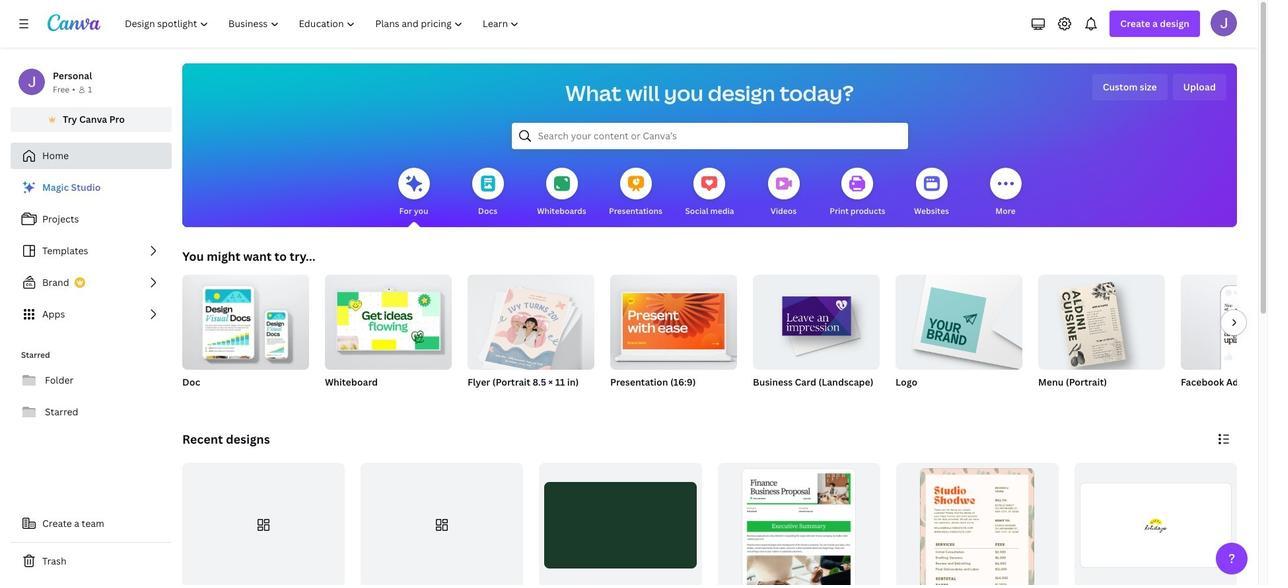 Task type: describe. For each thing, give the bounding box(es) containing it.
Search search field
[[538, 124, 882, 149]]



Task type: locate. For each thing, give the bounding box(es) containing it.
group
[[182, 270, 309, 406], [182, 270, 309, 370], [325, 270, 452, 406], [325, 270, 452, 370], [468, 270, 595, 406], [468, 270, 595, 374], [611, 270, 738, 406], [611, 270, 738, 370], [753, 270, 880, 406], [753, 270, 880, 370], [896, 270, 1023, 406], [896, 270, 1023, 370], [1039, 270, 1166, 406], [1039, 270, 1166, 370], [1182, 275, 1269, 406], [1182, 275, 1269, 370], [182, 463, 345, 586], [361, 463, 524, 586], [540, 463, 702, 586], [718, 463, 881, 586]]

top level navigation element
[[116, 11, 531, 37]]

None search field
[[512, 123, 908, 149]]

list
[[11, 174, 172, 328]]

jacob simon image
[[1211, 10, 1238, 36]]



Task type: vqa. For each thing, say whether or not it's contained in the screenshot.
expenses in the right of the page
no



